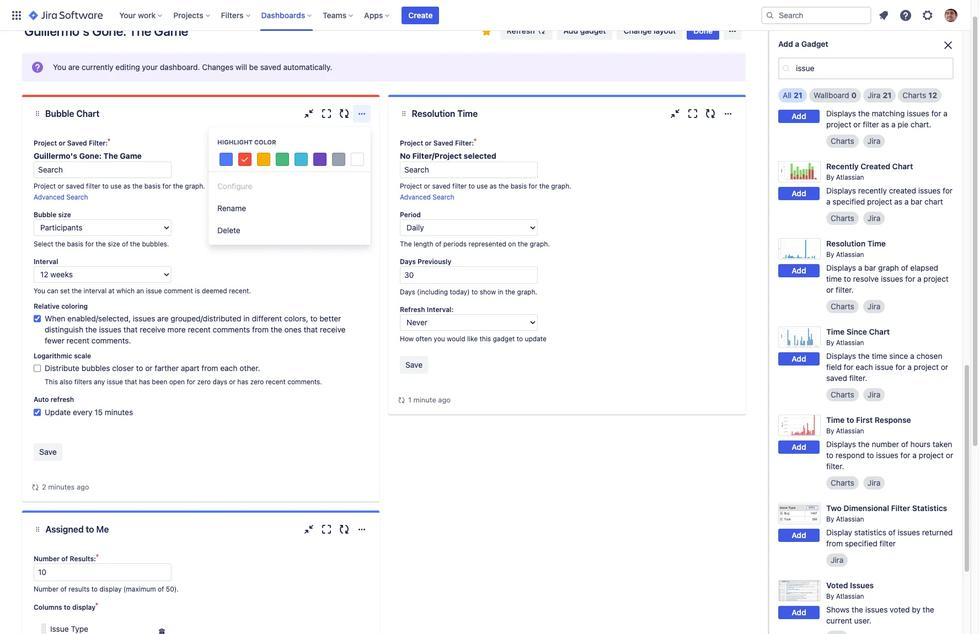 Task type: vqa. For each thing, say whether or not it's contained in the screenshot.


Task type: locate. For each thing, give the bounding box(es) containing it.
Distribute bubbles closer to or farther apart from each other. checkbox
[[34, 363, 41, 374]]

0 vertical spatial refresh
[[507, 26, 535, 35]]

0 vertical spatial gone:
[[92, 23, 126, 39]]

menu
[[209, 127, 371, 245]]

voted
[[891, 606, 911, 615]]

filter. for since
[[850, 374, 868, 383]]

5 by from the top
[[827, 339, 835, 347]]

0 vertical spatial guillermo's
[[24, 23, 89, 39]]

Days Previously text field
[[400, 267, 538, 284]]

bubble
[[45, 109, 74, 119], [34, 211, 56, 219]]

6 add button from the top
[[779, 441, 820, 455]]

refresh for refresh interval:
[[400, 306, 425, 314]]

8 by from the top
[[827, 593, 835, 601]]

issue
[[50, 625, 69, 634]]

3 atlassian from the top
[[837, 173, 865, 182]]

update every 15 minutes
[[45, 408, 133, 417]]

1 vertical spatial bar
[[865, 263, 877, 273]]

as inside pie chart by atlassian displays the matching issues for a project or filter as a pie chart.
[[882, 120, 890, 129]]

gone: down bubble chart
[[79, 151, 102, 161]]

gone: inside bubble chart region
[[79, 151, 102, 161]]

has left been
[[139, 378, 150, 386]]

2 vertical spatial in
[[244, 314, 250, 323]]

advanced search link inside resolution time region
[[400, 193, 455, 201]]

number up the columns
[[34, 586, 59, 594]]

0 horizontal spatial use
[[111, 182, 122, 190]]

graph. inside bubble chart region
[[185, 182, 205, 190]]

by down two
[[827, 516, 835, 524]]

the inside pie chart by atlassian displays the matching issues for a project or filter as a pie chart.
[[859, 109, 870, 118]]

or inside resolution time by atlassian displays a bar graph of elapsed time to resolve issues for a project or filter.
[[827, 285, 834, 295]]

voted issues by atlassian shows the issues voted by the current user.
[[827, 581, 935, 626]]

refresh left refresh "icon"
[[507, 26, 535, 35]]

1 vertical spatial guillermo's gone: the game
[[34, 151, 142, 161]]

has down other.
[[238, 378, 249, 386]]

1 vertical spatial you
[[34, 287, 45, 295]]

0 horizontal spatial search field
[[34, 162, 172, 178]]

resolution time image
[[779, 238, 821, 260]]

1 horizontal spatial are
[[157, 314, 169, 323]]

guillermo's up currently
[[24, 23, 89, 39]]

green image
[[276, 153, 289, 166]]

specified inside recently created chart by atlassian displays recently created issues for a specified project as a bar chart
[[833, 197, 866, 206]]

or inside time since chart by atlassian displays the time since a chosen field for each issue for a project or saved filter.
[[942, 363, 949, 372]]

comments. inside distribute bubbles closer to or farther apart from each other. this also filters any issue that has been open for zero days or has zero recent comments.
[[288, 378, 322, 386]]

hours
[[911, 440, 931, 449]]

1 vertical spatial gone:
[[79, 151, 102, 161]]

other.
[[240, 364, 260, 373]]

jira 21
[[868, 91, 892, 100]]

filter. down resolve
[[836, 285, 854, 295]]

2 minutes ago
[[42, 483, 89, 492]]

jira right 0
[[868, 91, 881, 100]]

by down pie
[[827, 96, 835, 104]]

project down recently at the top of the page
[[868, 197, 893, 206]]

1 add button from the top
[[779, 44, 820, 57]]

add button for pie chart
[[779, 110, 820, 123]]

gadget inside resolution time region
[[493, 335, 515, 343]]

7 by from the top
[[827, 516, 835, 524]]

bubble chart
[[45, 109, 99, 119]]

project or saved filter: inside bubble chart region
[[34, 139, 108, 147]]

displays up the field
[[827, 352, 857, 361]]

project inside pie chart by atlassian displays the matching issues for a project or filter as a pie chart.
[[827, 120, 852, 129]]

1 horizontal spatial each
[[856, 363, 874, 372]]

1 vertical spatial refresh
[[400, 306, 425, 314]]

number for number of results to display (maximum of 50).
[[34, 586, 59, 594]]

color
[[254, 139, 276, 146]]

1 horizontal spatial you
[[53, 62, 66, 72]]

1 vertical spatial number
[[34, 586, 59, 594]]

by atlassian jira issue labels in a gadget
[[827, 30, 926, 52]]

1 horizontal spatial comments.
[[288, 378, 322, 386]]

by right resolution time image
[[827, 251, 835, 259]]

0 vertical spatial bubble
[[45, 109, 74, 119]]

1 days from the top
[[400, 258, 416, 266]]

0 horizontal spatial project or saved filter to use as the basis for the graph. advanced search
[[34, 182, 205, 201]]

specified inside two dimensional filter statistics by atlassian display statistics of issues returned from specified filter
[[846, 539, 878, 549]]

refresh inside resolution time region
[[400, 306, 425, 314]]

time left since at the bottom right
[[872, 352, 888, 361]]

When enabled/selected, issues are grouped/distributed in different colors, to better distinguish the issues that receive more recent comments from the ones that receive fewer recent comments. checkbox
[[34, 314, 41, 325]]

add down two dimensional filter statistics image
[[792, 531, 807, 541]]

a
[[796, 39, 800, 49], [894, 42, 898, 52], [944, 109, 948, 118], [892, 120, 896, 129], [827, 197, 831, 206], [905, 197, 909, 206], [859, 263, 863, 273], [918, 274, 922, 284], [911, 352, 915, 361], [908, 363, 912, 372], [913, 451, 917, 460]]

0 vertical spatial filter.
[[836, 285, 854, 295]]

3 add button from the top
[[779, 187, 820, 201]]

comment
[[164, 287, 193, 295]]

open
[[169, 378, 185, 386]]

atlassian down recently on the right of page
[[837, 173, 865, 182]]

charts up two
[[831, 479, 855, 488]]

guillermo's down bubble chart
[[34, 151, 77, 161]]

advanced inside resolution time region
[[400, 193, 431, 201]]

2 saved from the left
[[434, 139, 454, 147]]

8 atlassian from the top
[[837, 593, 865, 601]]

atlassian down issues
[[837, 593, 865, 601]]

0 vertical spatial you
[[53, 62, 66, 72]]

issue right any on the bottom
[[107, 378, 123, 386]]

2 add button from the top
[[779, 110, 820, 123]]

from down display
[[827, 539, 844, 549]]

Search field
[[762, 6, 872, 24], [34, 162, 172, 178], [400, 162, 538, 178]]

4 atlassian from the top
[[837, 251, 865, 259]]

advanced search link up period
[[400, 193, 455, 201]]

when enabled/selected, issues are grouped/distributed in different colors, to better distinguish the issues that receive more recent comments from the ones that receive fewer recent comments.
[[45, 314, 346, 346]]

of right statistics
[[889, 528, 896, 538]]

basis for time
[[511, 182, 527, 190]]

atlassian up display
[[837, 516, 865, 524]]

filter. inside resolution time by atlassian displays a bar graph of elapsed time to resolve issues for a project or filter.
[[836, 285, 854, 295]]

guillermo's gone: the game
[[24, 23, 188, 39], [34, 151, 142, 161]]

0 vertical spatial days
[[400, 258, 416, 266]]

ago inside bubble chart region
[[77, 483, 89, 492]]

add for two dimensional filter statistics
[[792, 531, 807, 541]]

resolution
[[412, 109, 456, 119], [827, 239, 866, 248]]

None text field
[[34, 564, 172, 582]]

jira inside by atlassian jira issue labels in a gadget
[[827, 42, 840, 52]]

gadget right this
[[493, 335, 515, 343]]

atlassian up resolve
[[837, 251, 865, 259]]

use inside resolution time region
[[477, 182, 488, 190]]

wallboard 0
[[814, 91, 857, 100]]

update
[[45, 408, 71, 417]]

1 vertical spatial guillermo's
[[34, 151, 77, 161]]

by down voted
[[827, 593, 835, 601]]

from down different
[[252, 325, 269, 335]]

2 zero from the left
[[250, 378, 264, 386]]

1 vertical spatial specified
[[846, 539, 878, 549]]

2 project or saved filter to use as the basis for the graph. advanced search from the left
[[400, 182, 572, 201]]

charts for created
[[831, 214, 855, 223]]

1 vertical spatial resolution
[[827, 239, 866, 248]]

days for days previously
[[400, 258, 416, 266]]

4 by from the top
[[827, 251, 835, 259]]

0 horizontal spatial minutes
[[48, 483, 75, 492]]

2 vertical spatial filter.
[[827, 462, 845, 471]]

2 21 from the left
[[884, 91, 892, 100]]

0 vertical spatial from
[[252, 325, 269, 335]]

minutes right 15
[[105, 408, 133, 417]]

4 add button from the top
[[779, 265, 820, 278]]

filter: inside bubble chart region
[[89, 139, 108, 147]]

2 atlassian from the top
[[837, 96, 865, 104]]

2 horizontal spatial in
[[885, 42, 892, 52]]

advanced for resolution time
[[400, 193, 431, 201]]

bubble chart region
[[31, 130, 371, 494]]

0 horizontal spatial zero
[[197, 378, 211, 386]]

5 atlassian from the top
[[837, 339, 865, 347]]

you
[[53, 62, 66, 72], [34, 287, 45, 295]]

charts up recently on the right of page
[[831, 136, 855, 146]]

add for time to first response
[[792, 443, 807, 452]]

by inside time since chart by atlassian displays the time since a chosen field for each issue for a project or saved filter.
[[827, 339, 835, 347]]

each inside distribute bubbles closer to or farther apart from each other. this also filters any issue that has been open for zero days or has zero recent comments.
[[220, 364, 238, 373]]

15
[[95, 408, 103, 417]]

in for different
[[244, 314, 250, 323]]

represented
[[469, 240, 507, 248]]

0 horizontal spatial resolution
[[412, 109, 456, 119]]

Teal radio
[[293, 151, 310, 168]]

group containing configure
[[209, 172, 371, 245]]

project inside recently created chart by atlassian displays recently created issues for a specified project as a bar chart
[[868, 197, 893, 206]]

2 search from the left
[[433, 193, 455, 201]]

chart inside time since chart by atlassian displays the time since a chosen field for each issue for a project or saved filter.
[[870, 327, 891, 337]]

add down the pie chart image
[[792, 112, 807, 121]]

bubble for bubble size
[[34, 211, 56, 219]]

displays down recently on the right of page
[[827, 186, 857, 195]]

zero
[[197, 378, 211, 386], [250, 378, 264, 386]]

0 horizontal spatial each
[[220, 364, 238, 373]]

0 horizontal spatial filter:
[[89, 139, 108, 147]]

1 saved from the left
[[67, 139, 87, 147]]

add button for voted issues
[[779, 607, 820, 620]]

no
[[400, 151, 411, 161]]

4 displays from the top
[[827, 352, 857, 361]]

0 horizontal spatial saved
[[67, 139, 87, 147]]

2 receive from the left
[[320, 325, 346, 335]]

time inside time since chart by atlassian displays the time since a chosen field for each issue for a project or saved filter.
[[872, 352, 888, 361]]

1 displays from the top
[[827, 109, 857, 118]]

0 horizontal spatial receive
[[140, 325, 166, 335]]

0 horizontal spatial display
[[72, 604, 96, 612]]

assigned
[[45, 525, 84, 535]]

in up 'comments'
[[244, 314, 250, 323]]

in inside the when enabled/selected, issues are grouped/distributed in different colors, to better distinguish the issues that receive more recent comments from the ones that receive fewer recent comments.
[[244, 314, 250, 323]]

0 horizontal spatial from
[[202, 364, 218, 373]]

for
[[932, 109, 942, 118], [163, 182, 171, 190], [529, 182, 538, 190], [943, 186, 953, 195], [85, 240, 94, 248], [906, 274, 916, 284], [844, 363, 854, 372], [896, 363, 906, 372], [187, 378, 196, 386], [901, 451, 911, 460]]

gadget up pie
[[802, 39, 829, 49]]

0 horizontal spatial advanced
[[34, 193, 65, 201]]

resolution for resolution time by atlassian displays a bar graph of elapsed time to resolve issues for a project or filter.
[[827, 239, 866, 248]]

in right the show
[[498, 288, 504, 296]]

1 horizontal spatial search field
[[400, 162, 538, 178]]

in right labels in the top of the page
[[885, 42, 892, 52]]

search down no filter/project selected
[[433, 193, 455, 201]]

number of results to display (maximum of 50).
[[34, 586, 179, 594]]

a inside time to first response by atlassian displays the number of hours taken to respond to issues for a project or filter.
[[913, 451, 917, 460]]

project up no
[[400, 139, 423, 147]]

2 vertical spatial from
[[827, 539, 844, 549]]

project down chosen
[[915, 363, 940, 372]]

1 horizontal spatial in
[[498, 288, 504, 296]]

refresh bubble chart image
[[338, 107, 351, 120]]

2
[[42, 483, 46, 492]]

use inside bubble chart region
[[111, 182, 122, 190]]

that down the closer
[[125, 378, 137, 386]]

size up select the basis for the size of the bubbles.
[[58, 211, 71, 219]]

charts for to
[[831, 479, 855, 488]]

1 horizontal spatial zero
[[250, 378, 264, 386]]

issue inside by atlassian jira issue labels in a gadget
[[842, 42, 860, 52]]

jira software image
[[29, 9, 103, 22], [29, 9, 103, 22]]

1
[[408, 396, 412, 405]]

0 vertical spatial gadget
[[581, 26, 606, 35]]

1 horizontal spatial 21
[[884, 91, 892, 100]]

1 horizontal spatial project or saved filter:
[[400, 139, 474, 147]]

guillermo's gone: the game down your
[[24, 23, 188, 39]]

0 horizontal spatial recent
[[67, 336, 89, 346]]

of left the 'bubbles.'
[[122, 240, 128, 248]]

wallboard
[[814, 91, 850, 100]]

2 days from the top
[[400, 288, 416, 296]]

for inside pie chart by atlassian displays the matching issues for a project or filter as a pie chart.
[[932, 109, 942, 118]]

refresh down '(including'
[[400, 306, 425, 314]]

specified
[[833, 197, 866, 206], [846, 539, 878, 549]]

2 project or saved filter: from the left
[[400, 139, 474, 147]]

2 advanced search link from the left
[[400, 193, 455, 201]]

issues inside pie chart by atlassian displays the matching issues for a project or filter as a pie chart.
[[908, 109, 930, 118]]

1 vertical spatial in
[[498, 288, 504, 296]]

issues inside time to first response by atlassian displays the number of hours taken to respond to issues for a project or filter.
[[877, 451, 899, 460]]

bar inside resolution time by atlassian displays a bar graph of elapsed time to resolve issues for a project or filter.
[[865, 263, 877, 273]]

0 horizontal spatial bar
[[865, 263, 877, 273]]

of inside bubble chart region
[[122, 240, 128, 248]]

issues inside voted issues by atlassian shows the issues voted by the current user.
[[866, 606, 888, 615]]

0 vertical spatial in
[[885, 42, 892, 52]]

21 for jira 21
[[884, 91, 892, 100]]

add down the voted issues image
[[792, 609, 807, 618]]

closer
[[112, 364, 134, 373]]

refresh resolution time image
[[704, 107, 718, 120]]

chart
[[840, 84, 861, 94], [76, 109, 99, 119], [893, 162, 914, 171], [870, 327, 891, 337]]

selected
[[464, 151, 497, 161]]

time left resolve
[[827, 274, 842, 284]]

issues down number
[[877, 451, 899, 460]]

filter inside resolution time region
[[453, 182, 467, 190]]

5 displays from the top
[[827, 440, 857, 449]]

1 21 from the left
[[794, 91, 803, 100]]

respond
[[836, 451, 865, 460]]

0 horizontal spatial time
[[827, 274, 842, 284]]

gone:
[[92, 23, 126, 39], [79, 151, 102, 161]]

comments.
[[92, 336, 131, 346], [288, 378, 322, 386]]

dimensional
[[844, 504, 890, 513]]

1 vertical spatial comments.
[[288, 378, 322, 386]]

advanced search link inside bubble chart region
[[34, 193, 88, 201]]

user.
[[855, 617, 872, 626]]

1 horizontal spatial advanced
[[400, 193, 431, 201]]

banner containing your work
[[0, 0, 972, 31]]

add button down time since chart image
[[779, 353, 820, 366]]

search field inside bubble chart region
[[34, 162, 172, 178]]

6 atlassian from the top
[[837, 427, 865, 436]]

teams
[[323, 10, 347, 20]]

1 horizontal spatial has
[[238, 378, 249, 386]]

Purple radio
[[312, 151, 328, 168]]

1 receive from the left
[[140, 325, 166, 335]]

bar left chart
[[911, 197, 923, 206]]

add down time since chart image
[[792, 355, 807, 364]]

add button down "recently created chart" image
[[779, 187, 820, 201]]

taken
[[933, 440, 953, 449]]

guillermo's gone: the game down bubble chart
[[34, 151, 142, 161]]

0
[[852, 91, 857, 100]]

add up all
[[779, 39, 794, 49]]

2 number from the top
[[34, 586, 59, 594]]

3 displays from the top
[[827, 263, 857, 273]]

advanced search link for bubble
[[34, 193, 88, 201]]

add button up the pie chart image
[[779, 44, 820, 57]]

atlassian down since
[[837, 339, 865, 347]]

issues up chart
[[919, 186, 941, 195]]

2 use from the left
[[477, 182, 488, 190]]

bubble size
[[34, 211, 71, 219]]

refresh button
[[500, 22, 553, 40]]

filter.
[[836, 285, 854, 295], [850, 374, 868, 383], [827, 462, 845, 471]]

0 horizontal spatial are
[[68, 62, 80, 72]]

1 use from the left
[[111, 182, 122, 190]]

7 atlassian from the top
[[837, 516, 865, 524]]

filter inside pie chart by atlassian displays the matching issues for a project or filter as a pie chart.
[[864, 120, 880, 129]]

distribute bubbles closer to or farther apart from each other. this also filters any issue that has been open for zero days or has zero recent comments.
[[45, 364, 322, 386]]

filter. for to
[[827, 462, 845, 471]]

project up bubble size
[[34, 182, 56, 190]]

0 vertical spatial comments.
[[92, 336, 131, 346]]

1 filter: from the left
[[89, 139, 108, 147]]

0 vertical spatial number
[[34, 555, 60, 564]]

advanced up period
[[400, 193, 431, 201]]

maximize assigned to me image
[[320, 523, 333, 537]]

0 horizontal spatial refresh
[[400, 306, 425, 314]]

Search gadgets field
[[793, 59, 953, 78]]

specified down recently at the top of the page
[[833, 197, 866, 206]]

None submit
[[400, 357, 428, 374], [34, 444, 62, 461], [400, 357, 428, 374], [34, 444, 62, 461]]

search for resolution
[[433, 193, 455, 201]]

0 horizontal spatial ago
[[77, 483, 89, 492]]

1 horizontal spatial advanced search link
[[400, 193, 455, 201]]

charts
[[903, 91, 927, 100], [831, 136, 855, 146], [831, 214, 855, 223], [831, 302, 855, 311], [831, 390, 855, 400], [831, 479, 855, 488]]

atlassian up labels in the top of the page
[[837, 30, 865, 38]]

add down "recently created chart" image
[[792, 189, 807, 198]]

charts down recently on the right of page
[[831, 214, 855, 223]]

in inside resolution time region
[[498, 288, 504, 296]]

resolution time region
[[397, 130, 737, 406]]

0 vertical spatial guillermo's gone: the game
[[24, 23, 188, 39]]

0 horizontal spatial size
[[58, 211, 71, 219]]

pie
[[827, 84, 838, 94]]

project or saved filter to use as the basis for the graph. advanced search inside resolution time region
[[400, 182, 572, 201]]

2 by from the top
[[827, 96, 835, 104]]

saved inside bubble chart region
[[66, 182, 84, 190]]

columns to display
[[34, 604, 96, 612]]

50).
[[166, 586, 179, 594]]

ago for resolution
[[439, 396, 451, 405]]

time inside time since chart by atlassian displays the time since a chosen field for each issue for a project or saved filter.
[[827, 327, 845, 337]]

recently
[[827, 162, 859, 171]]

atlassian inside voted issues by atlassian shows the issues voted by the current user.
[[837, 593, 865, 601]]

1 horizontal spatial time
[[872, 352, 888, 361]]

add button down two dimensional filter statistics image
[[779, 530, 820, 543]]

charts for since
[[831, 390, 855, 400]]

1 vertical spatial bubble
[[34, 211, 56, 219]]

charts down the field
[[831, 390, 855, 400]]

the inside resolution time region
[[400, 240, 412, 248]]

project or saved filter to use as the basis for the graph. advanced search inside bubble chart region
[[34, 182, 205, 201]]

guillermo's inside bubble chart region
[[34, 151, 77, 161]]

red image
[[239, 153, 251, 167]]

1 vertical spatial ago
[[77, 483, 89, 492]]

2 displays from the top
[[827, 186, 857, 195]]

1 horizontal spatial from
[[252, 325, 269, 335]]

search inside resolution time region
[[433, 193, 455, 201]]

0 vertical spatial the
[[129, 23, 151, 39]]

banner
[[0, 0, 972, 31]]

by
[[827, 30, 835, 38], [827, 96, 835, 104], [827, 173, 835, 182], [827, 251, 835, 259], [827, 339, 835, 347], [827, 427, 835, 436], [827, 516, 835, 524], [827, 593, 835, 601]]

1 number from the top
[[34, 555, 60, 564]]

2 vertical spatial the
[[400, 240, 412, 248]]

issues down filter
[[898, 528, 921, 538]]

bar inside recently created chart by atlassian displays recently created issues for a specified project as a bar chart
[[911, 197, 923, 206]]

search field inside resolution time region
[[400, 162, 538, 178]]

blue image
[[220, 153, 233, 166]]

for inside resolution time region
[[529, 182, 538, 190]]

saved inside resolution time region
[[434, 139, 454, 147]]

jira
[[827, 42, 840, 52], [831, 59, 844, 68], [868, 91, 881, 100], [868, 136, 881, 146], [868, 214, 881, 223], [868, 302, 881, 311], [868, 390, 881, 400], [868, 479, 881, 488], [831, 556, 844, 565]]

1 horizontal spatial project or saved filter to use as the basis for the graph. advanced search
[[400, 182, 572, 201]]

1 horizontal spatial ago
[[439, 396, 451, 405]]

each right the field
[[856, 363, 874, 372]]

0 horizontal spatial the
[[104, 151, 118, 161]]

bubble for bubble chart
[[45, 109, 74, 119]]

ago inside resolution time region
[[439, 396, 451, 405]]

2 filter: from the left
[[455, 139, 474, 147]]

6 by from the top
[[827, 427, 835, 436]]

shows
[[827, 606, 850, 615]]

relative
[[34, 303, 60, 311]]

resolve
[[854, 274, 879, 284]]

jira up 'first'
[[868, 390, 881, 400]]

2 advanced from the left
[[400, 193, 431, 201]]

by inside resolution time by atlassian displays a bar graph of elapsed time to resolve issues for a project or filter.
[[827, 251, 835, 259]]

bar up resolve
[[865, 263, 877, 273]]

1 project or saved filter to use as the basis for the graph. advanced search from the left
[[34, 182, 205, 201]]

number for number of results:
[[34, 555, 60, 564]]

saved up no filter/project selected
[[434, 139, 454, 147]]

or inside time to first response by atlassian displays the number of hours taken to respond to issues for a project or filter.
[[947, 451, 954, 460]]

1 advanced from the left
[[34, 193, 65, 201]]

1 vertical spatial time
[[872, 352, 888, 361]]

add button for time to first response
[[779, 441, 820, 455]]

pie
[[898, 120, 909, 129]]

1 vertical spatial game
[[120, 151, 142, 161]]

7 add button from the top
[[779, 530, 820, 543]]

receive down better
[[320, 325, 346, 335]]

1 vertical spatial are
[[157, 314, 169, 323]]

search up bubble size
[[66, 193, 88, 201]]

displays inside time to first response by atlassian displays the number of hours taken to respond to issues for a project or filter.
[[827, 440, 857, 449]]

when
[[45, 314, 65, 323]]

group
[[209, 172, 371, 245]]

5 add button from the top
[[779, 353, 820, 366]]

1 vertical spatial gadget
[[493, 335, 515, 343]]

3 by from the top
[[827, 173, 835, 182]]

1 horizontal spatial minutes
[[105, 408, 133, 417]]

bubbles
[[82, 364, 110, 373]]

1 by from the top
[[827, 30, 835, 38]]

2 horizontal spatial from
[[827, 539, 844, 549]]

delete button
[[209, 220, 371, 242]]

by right the time to first response image
[[827, 427, 835, 436]]

1 project or saved filter: from the left
[[34, 139, 108, 147]]

resolution inside resolution time by atlassian displays a bar graph of elapsed time to resolve issues for a project or filter.
[[827, 239, 866, 248]]

type
[[71, 625, 88, 634]]

gadget
[[802, 39, 829, 49], [900, 42, 926, 52]]

your work
[[119, 10, 156, 20]]

add button down the time to first response image
[[779, 441, 820, 455]]

1 search from the left
[[66, 193, 88, 201]]

project or saved filter: down bubble chart
[[34, 139, 108, 147]]

1 vertical spatial filter.
[[850, 374, 868, 383]]

add
[[564, 26, 579, 35], [779, 39, 794, 49], [792, 46, 807, 55], [792, 112, 807, 121], [792, 189, 807, 198], [792, 266, 807, 276], [792, 355, 807, 364], [792, 443, 807, 452], [792, 531, 807, 541], [792, 609, 807, 618]]

add button down the voted issues image
[[779, 607, 820, 620]]

recently created chart by atlassian displays recently created issues for a specified project as a bar chart
[[827, 162, 953, 206]]

8 add button from the top
[[779, 607, 820, 620]]

you left can
[[34, 287, 45, 295]]

you left currently
[[53, 62, 66, 72]]

chart.
[[911, 120, 932, 129]]

from inside two dimensional filter statistics by atlassian display statistics of issues returned from specified filter
[[827, 539, 844, 549]]

1 horizontal spatial saved
[[434, 139, 454, 147]]

2 horizontal spatial basis
[[511, 182, 527, 190]]

logarithmic scale
[[34, 352, 91, 360]]

resolution up filter/project
[[412, 109, 456, 119]]

project or saved filter: up filter/project
[[400, 139, 474, 147]]

add button
[[779, 44, 820, 57], [779, 110, 820, 123], [779, 187, 820, 201], [779, 265, 820, 278], [779, 353, 820, 366], [779, 441, 820, 455], [779, 530, 820, 543], [779, 607, 820, 620]]

atlassian inside time to first response by atlassian displays the number of hours taken to respond to issues for a project or filter.
[[837, 427, 865, 436]]

charts for chart
[[831, 136, 855, 146]]

size
[[58, 211, 71, 219], [108, 240, 120, 248]]

to inside distribute bubbles closer to or farther apart from each other. this also filters any issue that has been open for zero days or has zero recent comments.
[[136, 364, 143, 373]]

0 vertical spatial time
[[827, 274, 842, 284]]

recently created chart image
[[779, 161, 821, 183]]

1 has from the left
[[139, 378, 150, 386]]

resolution for resolution time
[[412, 109, 456, 119]]

0 horizontal spatial you
[[34, 287, 45, 295]]

2 horizontal spatial the
[[400, 240, 412, 248]]

from up days
[[202, 364, 218, 373]]

add down resolution time image
[[792, 266, 807, 276]]

1 horizontal spatial gadget
[[581, 26, 606, 35]]

filter: up the selected
[[455, 139, 474, 147]]

project or saved filter to use as the basis for the graph. advanced search for resolution time
[[400, 182, 572, 201]]

0 horizontal spatial 21
[[794, 91, 803, 100]]

Green radio
[[274, 151, 291, 168]]

settings image
[[922, 9, 935, 22]]

by up add a gadget
[[827, 30, 835, 38]]

add for recently created chart
[[792, 189, 807, 198]]

0 horizontal spatial has
[[139, 378, 150, 386]]

a inside by atlassian jira issue labels in a gadget
[[894, 42, 898, 52]]

ago right 'minute'
[[439, 396, 451, 405]]

1 horizontal spatial resolution
[[827, 239, 866, 248]]

minimize assigned to me image
[[303, 523, 316, 537]]

issues
[[908, 109, 930, 118], [919, 186, 941, 195], [882, 274, 904, 284], [133, 314, 155, 323], [99, 325, 122, 335], [877, 451, 899, 460], [898, 528, 921, 538], [866, 606, 888, 615]]

bubble inside region
[[34, 211, 56, 219]]

project down hours
[[920, 451, 945, 460]]

1 advanced search link from the left
[[34, 193, 88, 201]]

1 atlassian from the top
[[837, 30, 865, 38]]

to inside the when enabled/selected, issues are grouped/distributed in different colors, to better distinguish the issues that receive more recent comments from the ones that receive fewer recent comments.
[[311, 314, 318, 323]]

done
[[694, 26, 713, 35]]

receive
[[140, 325, 166, 335], [320, 325, 346, 335]]

create
[[409, 10, 433, 20]]

projects button
[[170, 6, 215, 24]]

select
[[34, 240, 53, 248]]

interval
[[84, 287, 107, 295]]

filter. inside time since chart by atlassian displays the time since a chosen field for each issue for a project or saved filter.
[[850, 374, 868, 383]]

your profile and settings image
[[945, 9, 958, 22]]

add button down the pie chart image
[[779, 110, 820, 123]]

1 horizontal spatial gadget
[[900, 42, 926, 52]]

refresh for refresh
[[507, 26, 535, 35]]

1 vertical spatial the
[[104, 151, 118, 161]]

0 horizontal spatial advanced search link
[[34, 193, 88, 201]]

saved inside bubble chart region
[[67, 139, 87, 147]]

days down length at the top of page
[[400, 258, 416, 266]]

display down 'results'
[[72, 604, 96, 612]]

ago right 2
[[77, 483, 89, 492]]



Task type: describe. For each thing, give the bounding box(es) containing it.
time inside time to first response by atlassian displays the number of hours taken to respond to issues for a project or filter.
[[827, 416, 845, 425]]

in for the
[[498, 288, 504, 296]]

days for days (including today) to show in the graph.
[[400, 288, 416, 296]]

apart
[[181, 364, 200, 373]]

create button
[[402, 6, 440, 24]]

atlassian inside resolution time by atlassian displays a bar graph of elapsed time to resolve issues for a project or filter.
[[837, 251, 865, 259]]

the length of periods represented on the graph.
[[400, 240, 550, 248]]

this
[[480, 335, 491, 343]]

1 vertical spatial recent
[[67, 336, 89, 346]]

that right ones
[[304, 325, 318, 335]]

more actions for resolution time gadget image
[[722, 107, 735, 120]]

project inside resolution time by atlassian displays a bar graph of elapsed time to resolve issues for a project or filter.
[[924, 274, 949, 284]]

length
[[414, 240, 434, 248]]

star guillermo's gone: the game image
[[480, 25, 493, 38]]

project or saved filter: for resolution
[[400, 139, 474, 147]]

graph
[[879, 263, 900, 273]]

add button for two dimensional filter statistics
[[779, 530, 820, 543]]

Yellow radio
[[256, 151, 272, 168]]

1 horizontal spatial size
[[108, 240, 120, 248]]

1 horizontal spatial display
[[100, 586, 122, 594]]

the inside time since chart by atlassian displays the time since a chosen field for each issue for a project or saved filter.
[[859, 352, 870, 361]]

editing
[[116, 62, 140, 72]]

by inside by atlassian jira issue labels in a gadget
[[827, 30, 835, 38]]

add button for time since chart
[[779, 353, 820, 366]]

statistics
[[913, 504, 948, 513]]

periods
[[444, 240, 467, 248]]

work
[[138, 10, 156, 20]]

jira up the created
[[868, 136, 881, 146]]

filter: for time
[[455, 139, 474, 147]]

coloring
[[61, 303, 88, 311]]

comments. inside the when enabled/selected, issues are grouped/distributed in different colors, to better distinguish the issues that receive more recent comments from the ones that receive fewer recent comments.
[[92, 336, 131, 346]]

ones
[[285, 325, 302, 335]]

refresh
[[51, 396, 74, 404]]

response
[[875, 416, 912, 425]]

add inside add gadget button
[[564, 26, 579, 35]]

by inside two dimensional filter statistics by atlassian display statistics of issues returned from specified filter
[[827, 516, 835, 524]]

created
[[890, 186, 917, 195]]

use for chart
[[111, 182, 122, 190]]

guillermo's gone: the game inside bubble chart region
[[34, 151, 142, 161]]

search field for bubble chart
[[34, 162, 172, 178]]

recent.
[[229, 287, 251, 295]]

from inside the when enabled/selected, issues are grouped/distributed in different colors, to better distinguish the issues that receive more recent comments from the ones that receive fewer recent comments.
[[252, 325, 269, 335]]

saved for resolution
[[434, 139, 454, 147]]

by inside pie chart by atlassian displays the matching issues for a project or filter as a pie chart.
[[827, 96, 835, 104]]

1 vertical spatial display
[[72, 604, 96, 612]]

ago for bubble
[[77, 483, 89, 492]]

you for you can set the interval at which an issue comment is deemed recent.
[[34, 287, 45, 295]]

time inside resolution time by atlassian displays a bar graph of elapsed time to resolve issues for a project or filter.
[[827, 274, 842, 284]]

pie chart image
[[779, 84, 821, 106]]

chosen
[[917, 352, 943, 361]]

Auto refresh checkbox
[[34, 407, 41, 418]]

filters
[[74, 378, 92, 386]]

you
[[434, 335, 445, 343]]

issues down 'you can set the interval at which an issue comment is deemed recent.'
[[133, 314, 155, 323]]

charts for time
[[831, 302, 855, 311]]

1 zero from the left
[[197, 378, 211, 386]]

as inside recently created chart by atlassian displays recently created issues for a specified project as a bar chart
[[895, 197, 903, 206]]

atlassian inside by atlassian jira issue labels in a gadget
[[837, 30, 865, 38]]

as inside resolution time region
[[490, 182, 497, 190]]

better
[[320, 314, 341, 323]]

atlassian inside pie chart by atlassian displays the matching issues for a project or filter as a pie chart.
[[837, 96, 865, 104]]

teams button
[[320, 6, 358, 24]]

issue inside time since chart by atlassian displays the time since a chosen field for each issue for a project or saved filter.
[[876, 363, 894, 372]]

distinguish
[[45, 325, 83, 335]]

project or saved filter: for bubble
[[34, 139, 108, 147]]

time up the selected
[[458, 109, 478, 119]]

results
[[69, 586, 90, 594]]

projects
[[173, 10, 204, 20]]

Red radio
[[237, 151, 253, 168]]

an arrow curved in a circular way on the button that refreshes the dashboard image
[[397, 396, 406, 405]]

for inside recently created chart by atlassian displays recently created issues for a specified project as a bar chart
[[943, 186, 953, 195]]

chart down currently
[[76, 109, 99, 119]]

jira up voted
[[831, 556, 844, 565]]

fewer
[[45, 336, 65, 346]]

recent inside distribute bubbles closer to or farther apart from each other. this also filters any issue that has been open for zero days or has zero recent comments.
[[266, 378, 286, 386]]

atlassian inside time since chart by atlassian displays the time since a chosen field for each issue for a project or saved filter.
[[837, 339, 865, 347]]

(including
[[417, 288, 448, 296]]

refresh assigned to me image
[[338, 523, 351, 537]]

as inside bubble chart region
[[123, 182, 131, 190]]

farther
[[155, 364, 179, 373]]

gadget inside button
[[581, 26, 606, 35]]

search for bubble
[[66, 193, 88, 201]]

field
[[827, 363, 842, 372]]

filter inside two dimensional filter statistics by atlassian display statistics of issues returned from specified filter
[[880, 539, 897, 549]]

0 vertical spatial game
[[154, 23, 188, 39]]

statistics
[[855, 528, 887, 538]]

since
[[890, 352, 909, 361]]

issues down enabled/selected,
[[99, 325, 122, 335]]

basis for chart
[[144, 182, 161, 190]]

White radio
[[349, 151, 366, 168]]

for inside distribute bubbles closer to or farther apart from each other. this also filters any issue that has been open for zero days or has zero recent comments.
[[187, 378, 196, 386]]

filter inside bubble chart region
[[86, 182, 101, 190]]

currently
[[82, 62, 114, 72]]

2 has from the left
[[238, 378, 249, 386]]

add for pie chart
[[792, 112, 807, 121]]

of inside resolution time region
[[435, 240, 442, 248]]

menu containing configure
[[209, 127, 371, 245]]

change layout button
[[617, 22, 683, 40]]

also
[[60, 378, 72, 386]]

that down enabled/selected,
[[124, 325, 138, 335]]

your work button
[[116, 6, 167, 24]]

add button for resolution time
[[779, 265, 820, 278]]

add a gadget
[[779, 39, 829, 49]]

jira down resolve
[[868, 302, 881, 311]]

advanced search link for resolution
[[400, 193, 455, 201]]

teal image
[[295, 153, 308, 166]]

charts left 12
[[903, 91, 927, 100]]

appswitcher icon image
[[10, 9, 23, 22]]

Blue radio
[[218, 151, 235, 168]]

or inside pie chart by atlassian displays the matching issues for a project or filter as a pie chart.
[[854, 120, 861, 129]]

scale
[[74, 352, 91, 360]]

primary element
[[7, 0, 762, 31]]

more actions for bubble chart gadget image
[[356, 107, 369, 120]]

saved inside resolution time region
[[433, 182, 451, 190]]

created
[[861, 162, 891, 171]]

of inside time to first response by atlassian displays the number of hours taken to respond to issues for a project or filter.
[[902, 440, 909, 449]]

voted
[[827, 581, 849, 591]]

0 horizontal spatial gadget
[[802, 39, 829, 49]]

of inside two dimensional filter statistics by atlassian display statistics of issues returned from specified filter
[[889, 528, 896, 538]]

21 for all 21
[[794, 91, 803, 100]]

time since chart image
[[779, 327, 821, 349]]

atlassian inside recently created chart by atlassian displays recently created issues for a specified project as a bar chart
[[837, 173, 865, 182]]

help image
[[900, 9, 913, 22]]

jira up pie
[[831, 59, 844, 68]]

gadget inside by atlassian jira issue labels in a gadget
[[900, 42, 926, 52]]

saved inside time since chart by atlassian displays the time since a chosen field for each issue for a project or saved filter.
[[827, 374, 848, 383]]

of inside resolution time by atlassian displays a bar graph of elapsed time to resolve issues for a project or filter.
[[902, 263, 909, 273]]

changes
[[202, 62, 234, 72]]

chart inside pie chart by atlassian displays the matching issues for a project or filter as a pie chart.
[[840, 84, 861, 94]]

add for resolution time
[[792, 266, 807, 276]]

time since chart by atlassian displays the time since a chosen field for each issue for a project or saved filter.
[[827, 327, 949, 383]]

update
[[525, 335, 547, 343]]

on
[[509, 240, 516, 248]]

to inside resolution time by atlassian displays a bar graph of elapsed time to resolve issues for a project or filter.
[[845, 274, 852, 284]]

labels
[[862, 42, 883, 52]]

add button for recently created chart
[[779, 187, 820, 201]]

days
[[213, 378, 227, 386]]

add for voted issues
[[792, 609, 807, 618]]

saved for bubble
[[67, 139, 87, 147]]

filter: for chart
[[89, 139, 108, 147]]

game inside bubble chart region
[[120, 151, 142, 161]]

number of results:
[[34, 555, 96, 564]]

at
[[109, 287, 115, 295]]

add for time since chart
[[792, 355, 807, 364]]

minimize bubble chart image
[[303, 107, 316, 120]]

search field for resolution time
[[400, 162, 538, 178]]

0 vertical spatial minutes
[[105, 408, 133, 417]]

issues inside recently created chart by atlassian displays recently created issues for a specified project as a bar chart
[[919, 186, 941, 195]]

configure
[[218, 182, 253, 191]]

two dimensional filter statistics by atlassian display statistics of issues returned from specified filter
[[827, 504, 954, 549]]

time to first response by atlassian displays the number of hours taken to respond to issues for a project or filter.
[[827, 416, 954, 471]]

highlight color group
[[209, 127, 371, 176]]

different
[[252, 314, 282, 323]]

refresh image
[[537, 26, 546, 35]]

2 horizontal spatial search field
[[762, 6, 872, 24]]

advanced for bubble chart
[[34, 193, 65, 201]]

issue inside distribute bubbles closer to or farther apart from each other. this also filters any issue that has been open for zero days or has zero recent comments.
[[107, 378, 123, 386]]

change
[[624, 26, 652, 35]]

each inside time since chart by atlassian displays the time since a chosen field for each issue for a project or saved filter.
[[856, 363, 874, 372]]

maximize bubble chart image
[[320, 107, 333, 120]]

maximize resolution time image
[[687, 107, 700, 120]]

of left 50).
[[158, 586, 164, 594]]

time inside resolution time by atlassian displays a bar graph of elapsed time to resolve issues for a project or filter.
[[868, 239, 887, 248]]

project inside time since chart by atlassian displays the time since a chosen field for each issue for a project or saved filter.
[[915, 363, 940, 372]]

0 vertical spatial size
[[58, 211, 71, 219]]

layout
[[654, 26, 676, 35]]

0 vertical spatial recent
[[188, 325, 211, 335]]

displays inside pie chart by atlassian displays the matching issues for a project or filter as a pie chart.
[[827, 109, 857, 118]]

auto refresh
[[34, 396, 74, 404]]

resolution time
[[412, 109, 478, 119]]

displays inside time since chart by atlassian displays the time since a chosen field for each issue for a project or saved filter.
[[827, 352, 857, 361]]

gray image
[[332, 153, 346, 166]]

close icon image
[[942, 39, 956, 52]]

chart inside recently created chart by atlassian displays recently created issues for a specified project as a bar chart
[[893, 162, 914, 171]]

purple image
[[314, 153, 327, 166]]

use for time
[[477, 182, 488, 190]]

assigned to me
[[45, 525, 109, 535]]

show
[[480, 288, 496, 296]]

1 vertical spatial minutes
[[48, 483, 75, 492]]

from inside distribute bubbles closer to or farther apart from each other. this also filters any issue that has been open for zero days or has zero recent comments.
[[202, 364, 218, 373]]

filters button
[[218, 6, 255, 24]]

add gadget button
[[557, 22, 613, 40]]

minimize resolution time image
[[669, 107, 682, 120]]

project up period
[[400, 182, 422, 190]]

this
[[45, 378, 58, 386]]

saved right be
[[260, 62, 281, 72]]

more actions for assigned to me gadget image
[[356, 523, 369, 537]]

voted issues image
[[779, 581, 821, 603]]

white image
[[351, 153, 364, 166]]

dashboards button
[[258, 6, 316, 24]]

delete
[[218, 226, 241, 235]]

more dashboard actions image
[[726, 24, 740, 38]]

select the basis for the size of the bubbles.
[[34, 240, 169, 248]]

results:
[[70, 555, 96, 564]]

two dimensional filter statistics image
[[779, 503, 821, 525]]

like
[[468, 335, 478, 343]]

you for you are currently editing your dashboard. changes will be saved automatically.
[[53, 62, 66, 72]]

project inside time to first response by atlassian displays the number of hours taken to respond to issues for a project or filter.
[[920, 451, 945, 460]]

jira up dimensional
[[868, 479, 881, 488]]

minute
[[414, 396, 437, 405]]

search image
[[766, 11, 775, 20]]

notifications image
[[878, 9, 891, 22]]

that inside distribute bubbles closer to or farther apart from each other. this also filters any issue that has been open for zero days or has zero recent comments.
[[125, 378, 137, 386]]

issue right an
[[146, 287, 162, 295]]

all
[[783, 91, 792, 100]]

in for a
[[885, 42, 892, 52]]

by inside recently created chart by atlassian displays recently created issues for a specified project as a bar chart
[[827, 173, 835, 182]]

for inside time to first response by atlassian displays the number of hours taken to respond to issues for a project or filter.
[[901, 451, 911, 460]]

of left results:
[[61, 555, 68, 564]]

Gray radio
[[331, 151, 347, 168]]

the inside bubble chart region
[[104, 151, 118, 161]]

highlight
[[218, 139, 253, 146]]

1 horizontal spatial the
[[129, 23, 151, 39]]

all 21
[[783, 91, 803, 100]]

time to first response image
[[779, 415, 821, 437]]

configure button
[[209, 176, 371, 198]]

matching
[[872, 109, 906, 118]]

automatically.
[[283, 62, 333, 72]]

atlassian inside two dimensional filter statistics by atlassian display statistics of issues returned from specified filter
[[837, 516, 865, 524]]

distribute
[[45, 364, 80, 373]]

you can set the interval at which an issue comment is deemed recent.
[[34, 287, 251, 295]]

resolution time by atlassian displays a bar graph of elapsed time to resolve issues for a project or filter.
[[827, 239, 949, 295]]

project or saved filter to use as the basis for the graph. advanced search for bubble chart
[[34, 182, 205, 201]]

your
[[142, 62, 158, 72]]

are inside the when enabled/selected, issues are grouped/distributed in different colors, to better distinguish the issues that receive more recent comments from the ones that receive fewer recent comments.
[[157, 314, 169, 323]]

displays inside recently created chart by atlassian displays recently created issues for a specified project as a bar chart
[[827, 186, 857, 195]]

previously
[[418, 258, 452, 266]]

by inside time to first response by atlassian displays the number of hours taken to respond to issues for a project or filter.
[[827, 427, 835, 436]]

issues inside two dimensional filter statistics by atlassian display statistics of issues returned from specified filter
[[898, 528, 921, 538]]

charts 12
[[903, 91, 938, 100]]

issues inside resolution time by atlassian displays a bar graph of elapsed time to resolve issues for a project or filter.
[[882, 274, 904, 284]]

the inside time to first response by atlassian displays the number of hours taken to respond to issues for a project or filter.
[[859, 440, 870, 449]]

yellow image
[[257, 153, 270, 166]]

for inside resolution time by atlassian displays a bar graph of elapsed time to resolve issues for a project or filter.
[[906, 274, 916, 284]]

add up the pie chart image
[[792, 46, 807, 55]]

an arrow curved in a circular way on the button that refreshes the dashboard image
[[31, 483, 40, 492]]

0 horizontal spatial basis
[[67, 240, 83, 248]]

project down bubble chart
[[34, 139, 57, 147]]

be
[[249, 62, 258, 72]]

jira down recently at the top of the page
[[868, 214, 881, 223]]

of left 'results'
[[60, 586, 67, 594]]

by inside voted issues by atlassian shows the issues voted by the current user.
[[827, 593, 835, 601]]

0 vertical spatial are
[[68, 62, 80, 72]]



